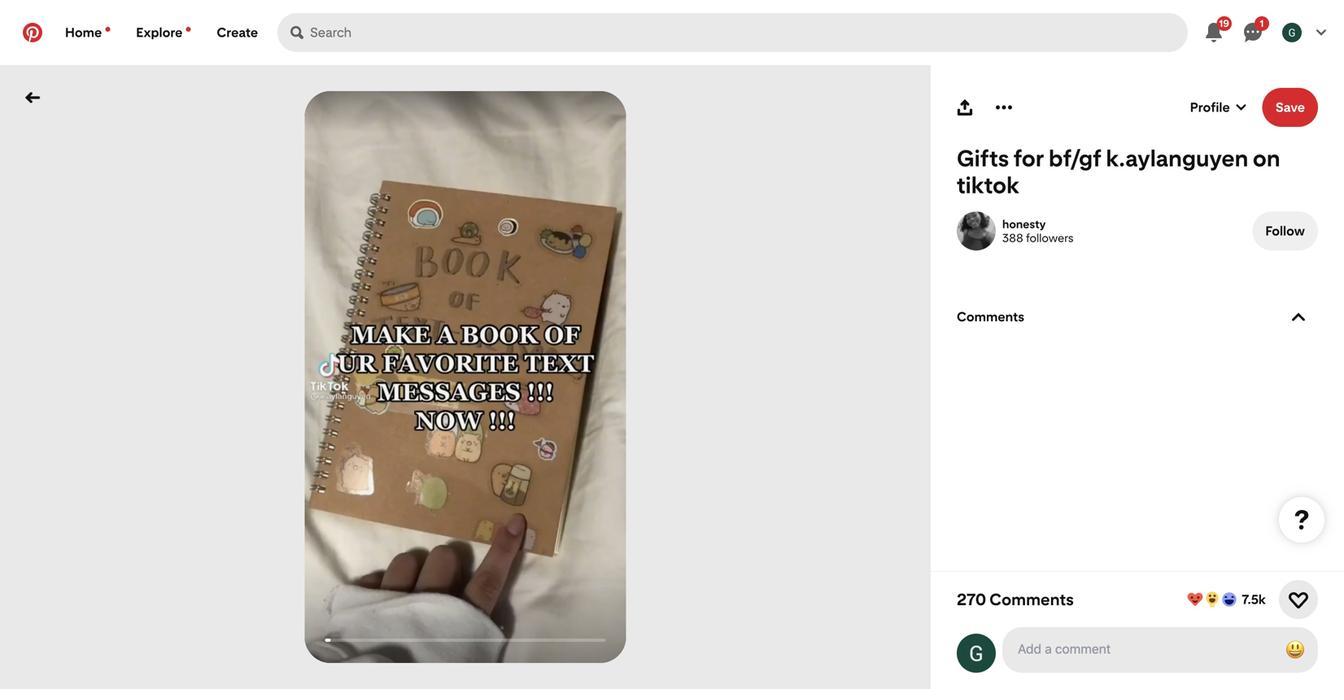 Task type: vqa. For each thing, say whether or not it's contained in the screenshot.
Create link
yes



Task type: describe. For each thing, give the bounding box(es) containing it.
home link
[[52, 13, 123, 52]]

19
[[1220, 17, 1230, 29]]

greg robinson image
[[1283, 23, 1303, 42]]

home
[[65, 25, 102, 40]]

270 comments
[[957, 590, 1075, 610]]

create
[[217, 25, 258, 40]]

followers
[[1026, 231, 1074, 245]]

explore link
[[123, 13, 204, 52]]

1 button
[[1234, 13, 1273, 52]]

0:00
[[354, 607, 384, 622]]

search icon image
[[291, 26, 304, 39]]

0 vertical spatial comments
[[957, 309, 1025, 325]]

follow button
[[1253, 212, 1319, 251]]

save button
[[1263, 88, 1319, 127]]

robinsongreg175 image
[[957, 634, 996, 673]]

270
[[957, 590, 987, 610]]

gifts
[[957, 145, 1010, 172]]

follow
[[1266, 223, 1306, 239]]

create link
[[204, 13, 271, 52]]

profile button
[[1191, 88, 1250, 127]]

honesty link
[[1003, 217, 1046, 231]]

gifts for bf/gf k.aylanguyen on tiktok
[[957, 145, 1281, 199]]

notifications image
[[186, 27, 191, 32]]

/
[[386, 607, 392, 622]]

maximize image
[[591, 608, 604, 621]]



Task type: locate. For each thing, give the bounding box(es) containing it.
0:09
[[394, 607, 423, 622]]

honesty 388 followers
[[1003, 217, 1074, 245]]

Add a comment field
[[1019, 642, 1267, 657]]

notifications image
[[105, 27, 110, 32]]

k.aylanguyen
[[1107, 145, 1249, 172]]

7.5k
[[1243, 592, 1267, 608]]

pause image
[[324, 608, 337, 621]]

bf/gf
[[1049, 145, 1102, 172]]

Search text field
[[310, 13, 1189, 52]]

on
[[1254, 145, 1281, 172]]

😃 button
[[1005, 629, 1317, 672], [1280, 634, 1312, 667]]

19 button
[[1195, 13, 1234, 52]]

comments button
[[957, 309, 1319, 325]]

😃
[[1286, 638, 1306, 661]]

comments
[[957, 309, 1025, 325], [990, 590, 1075, 610]]

388
[[1003, 231, 1024, 245]]

0:00 / 0:09
[[354, 607, 423, 622]]

for
[[1014, 145, 1045, 172]]

reaction image
[[1290, 590, 1309, 610]]

expand icon image
[[1293, 311, 1306, 324]]

mute image
[[562, 608, 575, 621]]

honesty avatar link image
[[957, 212, 996, 251]]

save
[[1276, 100, 1306, 115]]

1 vertical spatial comments
[[990, 590, 1075, 610]]

1
[[1261, 17, 1265, 29]]

honesty
[[1003, 217, 1046, 231]]

tiktok
[[957, 172, 1020, 199]]

explore
[[136, 25, 183, 40]]

profile
[[1191, 100, 1231, 115]]

select a board you want to save to image
[[1237, 103, 1247, 112]]



